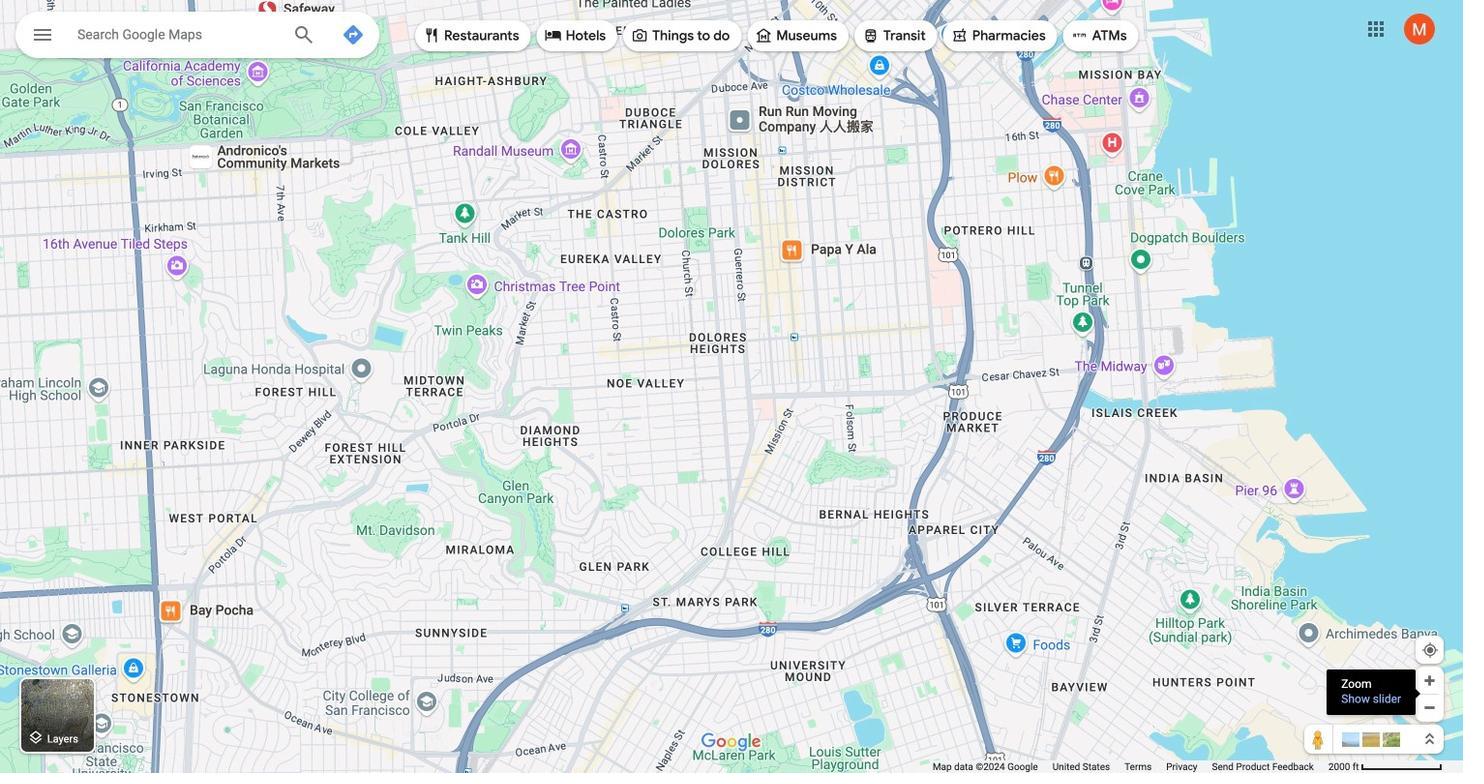 Task type: vqa. For each thing, say whether or not it's contained in the screenshot.
5 years element
no



Task type: describe. For each thing, give the bounding box(es) containing it.
Search Google Maps field
[[15, 12, 379, 64]]

none field inside search google maps field
[[77, 22, 277, 45]]

none search field inside google maps element
[[15, 12, 379, 64]]



Task type: locate. For each thing, give the bounding box(es) containing it.
google account: maxwell nye  
(max@adept.ai) image
[[1405, 14, 1436, 45]]

show your location image
[[1422, 642, 1439, 659]]

google maps element
[[0, 0, 1464, 773]]

None search field
[[15, 12, 379, 64]]

zoom out image
[[1423, 701, 1437, 715]]

None field
[[77, 22, 277, 45]]

show street view coverage image
[[1305, 725, 1334, 754]]

zoom in image
[[1423, 674, 1437, 688]]



